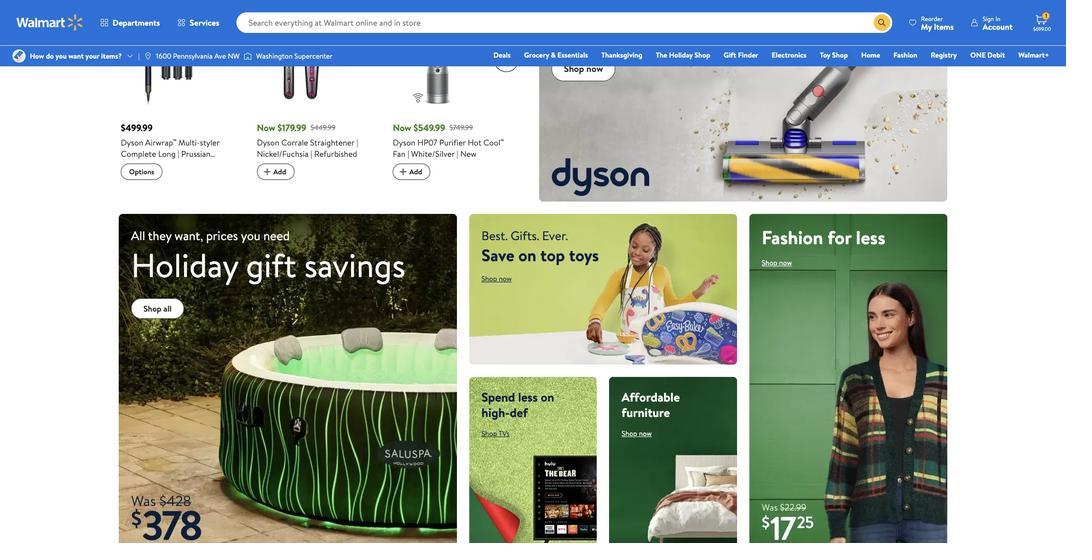 Task type: describe. For each thing, give the bounding box(es) containing it.
spend less on high-def
[[482, 388, 555, 421]]

reorder
[[922, 14, 943, 23]]

styler
[[200, 137, 220, 148]]

0 horizontal spatial on
[[519, 244, 537, 267]]

fan
[[393, 148, 406, 160]]

how
[[30, 51, 44, 61]]

0 vertical spatial less
[[856, 225, 886, 251]]

now for save on top toys
[[499, 274, 512, 284]]

shop inside the holiday shop link
[[695, 50, 711, 60]]

shop for fashion for less
[[762, 258, 778, 268]]

pennsylvania
[[173, 51, 213, 61]]

fashion for fashion for less
[[762, 225, 824, 251]]

sign
[[983, 14, 995, 23]]

sign in to add to favorites list, dyson airwrap™ multi-styler complete long | prussian blue/copper | refurbished image
[[194, 23, 207, 36]]

refurbished inside now $179.99 $449.99 dyson corrale straightener | nickel/fuchsia | refurbished
[[314, 148, 357, 160]]

affordable furniture
[[622, 388, 680, 421]]

shop now for affordable furniture
[[622, 428, 652, 439]]

add for $549.99
[[410, 167, 422, 177]]

grocery & essentials link
[[520, 49, 593, 61]]

shop all link
[[131, 299, 184, 319]]

washington supercenter
[[256, 51, 333, 61]]

washington
[[256, 51, 293, 61]]

cool™
[[484, 137, 504, 148]]

tvs
[[499, 428, 510, 439]]

now for fashion for less
[[780, 258, 793, 268]]

1600
[[156, 51, 171, 61]]

sign in to add to favorites list, dyson corrale straightener | nickel/fuchsia | refurbished image
[[331, 23, 343, 36]]

add button for $179.99
[[257, 164, 295, 180]]

deals link
[[489, 49, 516, 61]]

one debit
[[971, 50, 1006, 60]]

add to cart image
[[397, 166, 410, 178]]

shop for everyday innovation
[[564, 62, 585, 75]]

savings
[[304, 242, 406, 288]]

1 vertical spatial holiday
[[131, 242, 238, 288]]

hp07
[[418, 137, 438, 148]]

affordable
[[622, 388, 680, 406]]

grocery & essentials
[[524, 50, 588, 60]]

departments
[[113, 17, 160, 28]]

holiday gift savings
[[131, 242, 406, 288]]

def
[[510, 404, 528, 421]]

sign in to add to favorites list, dyson hp07 purifier hot   cool™ fan  | white/silver | new image
[[467, 23, 479, 36]]

hot
[[468, 137, 482, 148]]

walmart image
[[16, 14, 83, 31]]

1
[[1046, 11, 1048, 20]]

Search search field
[[236, 12, 893, 33]]

$749.99
[[450, 122, 473, 133]]

corrale
[[281, 137, 308, 148]]

$449.99
[[311, 122, 336, 133]]

electronics link
[[768, 49, 812, 61]]

product group containing now $179.99
[[257, 0, 379, 181]]

now for everyday innovation
[[587, 62, 603, 75]]

for
[[828, 225, 852, 251]]

items
[[934, 21, 954, 32]]

shop now for fashion for less
[[762, 258, 793, 268]]

fashion for fashion
[[894, 50, 918, 60]]

the
[[656, 50, 668, 60]]

registry link
[[927, 49, 962, 61]]

Walmart Site-Wide search field
[[236, 12, 893, 33]]

walmart+ link
[[1014, 49, 1054, 61]]

ave
[[214, 51, 226, 61]]

on inside the spend less on high-def
[[541, 388, 555, 406]]

1600 pennsylvania ave nw
[[156, 51, 240, 61]]

black friday deal
[[397, 4, 442, 13]]

dyson inside $499.99 dyson airwrap™ multi-styler complete long | prussian blue/copper | refurbished options
[[121, 137, 143, 148]]

dyson for now $179.99
[[257, 137, 279, 148]]

search icon image
[[878, 19, 887, 27]]

in
[[996, 14, 1001, 23]]

toy
[[820, 50, 831, 60]]

&
[[551, 50, 556, 60]]

now $549.99 $749.99 dyson hp07 purifier hot   cool™ fan  | white/silver | new
[[393, 122, 504, 160]]

1 $699.00
[[1034, 11, 1052, 32]]

gift finder link
[[719, 49, 763, 61]]

$699.00
[[1034, 25, 1052, 32]]

now for affordable furniture
[[639, 428, 652, 439]]

finder
[[738, 50, 759, 60]]

friday
[[413, 4, 430, 13]]

all
[[164, 303, 172, 314]]

furniture
[[622, 404, 670, 421]]

dyson airwrap™ multi-styler complete long | prussian blue/copper | refurbished image
[[121, 19, 211, 109]]

do
[[46, 51, 54, 61]]

top
[[541, 244, 565, 267]]

your
[[86, 51, 99, 61]]



Task type: vqa. For each thing, say whether or not it's contained in the screenshot.
Zoom image modal on the right
no



Task type: locate. For each thing, give the bounding box(es) containing it.
3 dyson from the left
[[393, 137, 416, 148]]

home
[[862, 50, 881, 60]]

shop for spend less on high-def
[[482, 428, 497, 439]]

refurbished down multi-
[[172, 160, 215, 171]]

1 horizontal spatial holiday
[[669, 50, 693, 60]]

shop now link for fashion for less
[[762, 258, 793, 268]]

thanksgiving link
[[597, 49, 648, 61]]

toy shop link
[[816, 49, 853, 61]]

1 horizontal spatial dyson
[[257, 137, 279, 148]]

new
[[461, 148, 477, 160]]

2 now from the left
[[393, 122, 412, 134]]

| right fan
[[408, 148, 409, 160]]

$499.99
[[121, 122, 153, 134]]

 image for washington supercenter
[[244, 51, 252, 61]]

0 vertical spatial holiday
[[669, 50, 693, 60]]

multi-
[[178, 137, 200, 148]]

options link
[[121, 164, 163, 180]]

holiday up all
[[131, 242, 238, 288]]

registry
[[931, 50, 958, 60]]

refurbished down $449.99
[[314, 148, 357, 160]]

essentials
[[558, 50, 588, 60]]

toy shop
[[820, 50, 848, 60]]

next slide for hero3across list image
[[494, 47, 519, 72]]

shop now link for save on top toys
[[482, 274, 512, 284]]

reorder my items
[[922, 14, 954, 32]]

0 horizontal spatial  image
[[144, 52, 152, 60]]

sign in account
[[983, 14, 1013, 32]]

dyson inside now $179.99 $449.99 dyson corrale straightener | nickel/fuchsia | refurbished
[[257, 137, 279, 148]]

now down 'fashion for less'
[[780, 258, 793, 268]]

 image left 1600
[[144, 52, 152, 60]]

now
[[257, 122, 275, 134], [393, 122, 412, 134]]

walmart+
[[1019, 50, 1050, 60]]

gift
[[246, 242, 297, 288]]

holiday right the
[[669, 50, 693, 60]]

home link
[[857, 49, 885, 61]]

2 add button from the left
[[393, 164, 431, 180]]

high-
[[482, 404, 510, 421]]

shop now for save on top toys
[[482, 274, 512, 284]]

0 horizontal spatial add button
[[257, 164, 295, 180]]

one debit link
[[966, 49, 1010, 61]]

0 horizontal spatial add
[[273, 167, 286, 177]]

account
[[983, 21, 1013, 32]]

long
[[158, 148, 176, 160]]

$499.99 dyson airwrap™ multi-styler complete long | prussian blue/copper | refurbished options
[[121, 122, 220, 177]]

gift
[[724, 50, 737, 60]]

save
[[482, 244, 515, 267]]

refurbished inside $499.99 dyson airwrap™ multi-styler complete long | prussian blue/copper | refurbished options
[[172, 160, 215, 171]]

 image for 1600 pennsylvania ave nw
[[144, 52, 152, 60]]

shop now link for everyday innovation
[[552, 56, 616, 81]]

add button down nickel/fuchsia
[[257, 164, 295, 180]]

 image right nw
[[244, 51, 252, 61]]

shop for affordable furniture
[[622, 428, 638, 439]]

toys
[[569, 244, 599, 267]]

product group containing now $549.99
[[393, 0, 515, 181]]

less
[[856, 225, 886, 251], [518, 388, 538, 406]]

shop inside shop all link
[[143, 303, 162, 314]]

items?
[[101, 51, 122, 61]]

on left top
[[519, 244, 537, 267]]

now down "essentials"
[[587, 62, 603, 75]]

3 product group from the left
[[393, 0, 515, 181]]

dyson for now $549.99
[[393, 137, 416, 148]]

the holiday shop
[[656, 50, 711, 60]]

0 vertical spatial fashion
[[894, 50, 918, 60]]

want
[[69, 51, 84, 61]]

shop now
[[564, 62, 603, 75], [762, 258, 793, 268], [482, 274, 512, 284], [622, 428, 652, 439]]

shop inside shop now link
[[564, 62, 585, 75]]

save on top toys
[[482, 244, 599, 267]]

2 dyson from the left
[[257, 137, 279, 148]]

add down nickel/fuchsia
[[273, 167, 286, 177]]

1 horizontal spatial less
[[856, 225, 886, 251]]

1 horizontal spatial on
[[541, 388, 555, 406]]

| right long
[[178, 148, 179, 160]]

now inside now $179.99 $449.99 dyson corrale straightener | nickel/fuchsia | refurbished
[[257, 122, 275, 134]]

0 horizontal spatial refurbished
[[172, 160, 215, 171]]

shop tvs link
[[482, 428, 510, 439]]

0 vertical spatial on
[[519, 244, 537, 267]]

1 dyson from the left
[[121, 137, 143, 148]]

white/silver
[[411, 148, 455, 160]]

services
[[190, 17, 219, 28]]

my
[[922, 21, 932, 32]]

0 horizontal spatial product group
[[121, 0, 243, 181]]

now down furniture
[[639, 428, 652, 439]]

dyson
[[121, 137, 143, 148], [257, 137, 279, 148], [393, 137, 416, 148]]

dyson inside the now $549.99 $749.99 dyson hp07 purifier hot   cool™ fan  | white/silver | new
[[393, 137, 416, 148]]

on
[[519, 244, 537, 267], [541, 388, 555, 406]]

less inside the spend less on high-def
[[518, 388, 538, 406]]

you
[[56, 51, 67, 61]]

less right for
[[856, 225, 886, 251]]

now up fan
[[393, 122, 412, 134]]

electronics
[[772, 50, 807, 60]]

1 add from the left
[[273, 167, 286, 177]]

shop for holiday gift savings
[[143, 303, 162, 314]]

| left 1600
[[138, 51, 140, 61]]

the holiday shop link
[[652, 49, 715, 61]]

deal
[[431, 4, 442, 13]]

gift finder
[[724, 50, 759, 60]]

options
[[129, 167, 154, 177]]

1 add button from the left
[[257, 164, 295, 180]]

2 horizontal spatial dyson
[[393, 137, 416, 148]]

purifier
[[440, 137, 466, 148]]

departments button
[[92, 10, 169, 35]]

how do you want your items?
[[30, 51, 122, 61]]

nickel/fuchsia
[[257, 148, 309, 160]]

1 horizontal spatial add button
[[393, 164, 431, 180]]

| right corrale
[[311, 148, 312, 160]]

shop tvs
[[482, 428, 510, 439]]

2 product group from the left
[[257, 0, 379, 181]]

services button
[[169, 10, 228, 35]]

product group
[[121, 0, 243, 181], [257, 0, 379, 181], [393, 0, 515, 181]]

2 add from the left
[[410, 167, 422, 177]]

fashion for less
[[762, 225, 886, 251]]

debit
[[988, 50, 1006, 60]]

spend
[[482, 388, 515, 406]]

now for now $549.99
[[393, 122, 412, 134]]

0 horizontal spatial holiday
[[131, 242, 238, 288]]

fashion left for
[[762, 225, 824, 251]]

 image
[[244, 51, 252, 61], [144, 52, 152, 60]]

add for $179.99
[[273, 167, 286, 177]]

black
[[397, 4, 412, 13]]

less right spend
[[518, 388, 538, 406]]

innovation
[[689, 0, 837, 46]]

$179.99
[[278, 122, 307, 134]]

now inside the now $549.99 $749.99 dyson hp07 purifier hot   cool™ fan  | white/silver | new
[[393, 122, 412, 134]]

straightener
[[310, 137, 355, 148]]

nw
[[228, 51, 240, 61]]

0 horizontal spatial less
[[518, 388, 538, 406]]

dyson down $499.99
[[121, 137, 143, 148]]

add
[[273, 167, 286, 177], [410, 167, 422, 177]]

supercenter
[[294, 51, 333, 61]]

1 vertical spatial on
[[541, 388, 555, 406]]

prussian
[[181, 148, 211, 160]]

add button down fan
[[393, 164, 431, 180]]

dyson hp07 purifier hot   cool™ fan  | white/silver | new image
[[393, 19, 483, 109]]

grocery
[[524, 50, 549, 60]]

| down airwrap™
[[168, 160, 170, 171]]

1 horizontal spatial add
[[410, 167, 422, 177]]

shop now link
[[552, 56, 616, 81], [762, 258, 793, 268], [482, 274, 512, 284], [622, 428, 652, 439]]

shop all
[[143, 303, 172, 314]]

product group containing $499.99
[[121, 0, 243, 181]]

fashion link
[[889, 49, 923, 61]]

thanksgiving
[[602, 50, 643, 60]]

2 horizontal spatial product group
[[393, 0, 515, 181]]

add button for $549.99
[[393, 164, 431, 180]]

1 horizontal spatial product group
[[257, 0, 379, 181]]

1 horizontal spatial  image
[[244, 51, 252, 61]]

shop now link for affordable furniture
[[622, 428, 652, 439]]

 image
[[12, 49, 26, 63]]

shop inside toy shop link
[[833, 50, 848, 60]]

1 vertical spatial fashion
[[762, 225, 824, 251]]

$549.99
[[414, 122, 446, 134]]

on right def
[[541, 388, 555, 406]]

now left $179.99
[[257, 122, 275, 134]]

shop for save on top toys
[[482, 274, 497, 284]]

add to cart image
[[261, 166, 273, 178]]

1 horizontal spatial refurbished
[[314, 148, 357, 160]]

1 vertical spatial less
[[518, 388, 538, 406]]

now for now $179.99
[[257, 122, 275, 134]]

now
[[587, 62, 603, 75], [780, 258, 793, 268], [499, 274, 512, 284], [639, 428, 652, 439]]

1 horizontal spatial fashion
[[894, 50, 918, 60]]

add down white/silver
[[410, 167, 422, 177]]

0 horizontal spatial now
[[257, 122, 275, 134]]

dyson left corrale
[[257, 137, 279, 148]]

one
[[971, 50, 986, 60]]

now down save
[[499, 274, 512, 284]]

1 horizontal spatial now
[[393, 122, 412, 134]]

blue/copper
[[121, 160, 166, 171]]

fashion right home
[[894, 50, 918, 60]]

shop now for everyday innovation
[[564, 62, 603, 75]]

airwrap™
[[145, 137, 176, 148]]

0 horizontal spatial fashion
[[762, 225, 824, 251]]

1 now from the left
[[257, 122, 275, 134]]

1 product group from the left
[[121, 0, 243, 181]]

dyson corrale straightener | nickel/fuchsia | refurbished image
[[257, 19, 347, 109]]

0 horizontal spatial dyson
[[121, 137, 143, 148]]

dyson left hp07
[[393, 137, 416, 148]]

everyday
[[552, 0, 681, 46]]

holiday
[[669, 50, 693, 60], [131, 242, 238, 288]]

| right straightener
[[357, 137, 358, 148]]

| left 'new'
[[457, 148, 459, 160]]

deals
[[494, 50, 511, 60]]



